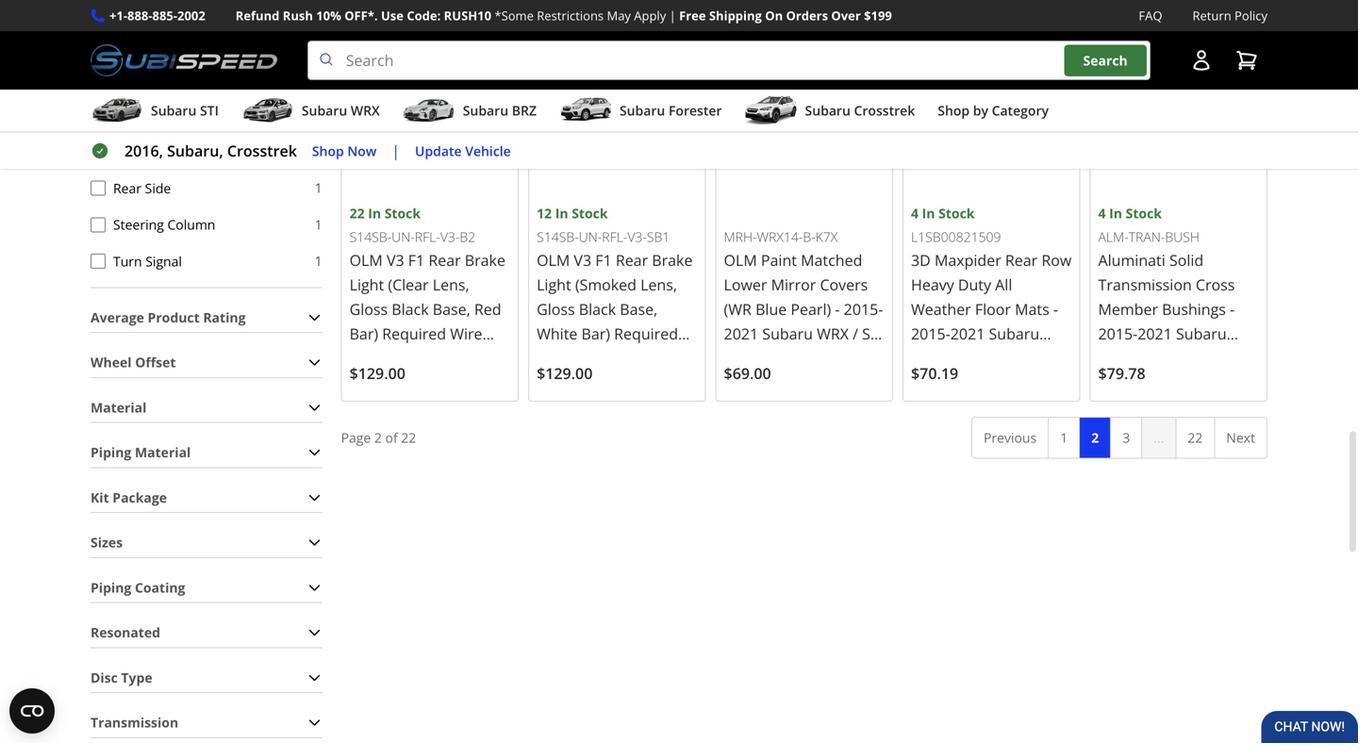 Task type: locate. For each thing, give the bounding box(es) containing it.
2 horizontal spatial olm
[[724, 250, 758, 270]]

1 black from the left
[[392, 299, 429, 319]]

rear down sb1
[[616, 250, 648, 270]]

f1 for (smoked
[[596, 250, 612, 270]]

crosstrek inside mrh-wrx14-b-k7x olm paint matched lower mirror covers (wr blue pearl) - 2015- 2021 subaru wrx / sti / 2015-2017 crosstrek / 2015-2016 impreza
[[812, 348, 879, 368]]

0 vertical spatial material
[[91, 399, 147, 417]]

0 horizontal spatial s14sb-
[[350, 228, 392, 246]]

row
[[1042, 250, 1072, 270]]

brake for olm v3 f1 rear brake light (smoked lens, gloss black base, white bar) required wire harness - 2015- 2021 subaru wrx / sti / 2016-2017 crosstrek
[[652, 250, 693, 270]]

1 horizontal spatial bar)
[[582, 324, 611, 344]]

1 horizontal spatial required
[[614, 324, 678, 344]]

1 for lower dash
[[315, 69, 322, 87]]

subaru forester button
[[560, 94, 722, 131]]

forester up the 3
[[1099, 397, 1158, 418]]

matched
[[801, 250, 863, 270]]

2016- up '2005-'
[[1178, 348, 1218, 368]]

2 un- from the left
[[579, 228, 602, 246]]

|
[[670, 7, 676, 24], [392, 141, 400, 161]]

- right mats
[[1054, 299, 1059, 319]]

subaru left brz
[[463, 102, 509, 119]]

4 up alm-
[[1099, 204, 1106, 222]]

1 vertical spatial lower
[[724, 275, 768, 295]]

light up white
[[537, 275, 572, 295]]

2 olm from the left
[[724, 250, 758, 270]]

gloss inside "22 in stock s14sb-un-rfl-v3-b2 olm v3 f1 rear brake light (clear lens, gloss black base, red bar) required wire harness - 2015-2021 subaru wrx / sti / 2016-2017 crosstrek"
[[350, 299, 388, 319]]

2013-
[[991, 348, 1031, 368]]

stock for olm v3 f1 rear brake light (clear lens, gloss black base, red bar) required wire harness - 2015-2021 subaru wrx / sti / 2016-2017 crosstrek
[[385, 204, 421, 222]]

22 right of
[[401, 429, 416, 447]]

lower right lower dash button
[[113, 69, 151, 87]]

2016- for olm v3 f1 rear brake light (smoked lens, gloss black base, white bar) required wire harness - 2015- 2021 subaru wrx / sti / 2016-2017 crosstrek
[[546, 397, 586, 418]]

f1 up the (smoked
[[596, 250, 612, 270]]

bar)
[[350, 324, 378, 344], [582, 324, 611, 344]]

4 in from the left
[[1110, 204, 1123, 222]]

1 horizontal spatial 22
[[401, 429, 416, 447]]

f1 inside "12 in stock s14sb-un-rfl-v3-sb1 olm v3 f1 rear brake light (smoked lens, gloss black base, white bar) required wire harness - 2015- 2021 subaru wrx / sti / 2016-2017 crosstrek"
[[596, 250, 612, 270]]

brake inside "22 in stock s14sb-un-rfl-v3-b2 olm v3 f1 rear brake light (clear lens, gloss black base, red bar) required wire harness - 2015-2021 subaru wrx / sti / 2016-2017 crosstrek"
[[465, 250, 506, 270]]

harness inside "22 in stock s14sb-un-rfl-v3-b2 olm v3 f1 rear brake light (clear lens, gloss black base, red bar) required wire harness - 2015-2021 subaru wrx / sti / 2016-2017 crosstrek"
[[350, 348, 408, 368]]

stock up 'l1sb00821509'
[[939, 204, 975, 222]]

0 horizontal spatial $129.00
[[350, 363, 406, 384]]

2 2 from the left
[[1092, 429, 1100, 447]]

v3- inside "22 in stock s14sb-un-rfl-v3-b2 olm v3 f1 rear brake light (clear lens, gloss black base, red bar) required wire harness - 2015-2021 subaru wrx / sti / 2016-2017 crosstrek"
[[441, 228, 460, 246]]

0 vertical spatial impreza
[[812, 373, 869, 393]]

base, inside "12 in stock s14sb-un-rfl-v3-sb1 olm v3 f1 rear brake light (smoked lens, gloss black base, white bar) required wire harness - 2015- 2021 subaru wrx / sti / 2016-2017 crosstrek"
[[620, 299, 658, 319]]

2016,
[[125, 141, 163, 161]]

22 inside 'button'
[[1188, 429, 1203, 447]]

s14sb- for olm v3 f1 rear brake light (clear lens, gloss black base, red bar) required wire harness - 2015-2021 subaru wrx / sti / 2016-2017 crosstrek
[[350, 228, 392, 246]]

subaru down blue
[[763, 324, 813, 344]]

s14sb- down 12
[[537, 228, 579, 246]]

885-
[[152, 7, 177, 24]]

0 horizontal spatial lens,
[[433, 275, 470, 295]]

black for (clear
[[392, 299, 429, 319]]

2 gloss from the left
[[537, 299, 575, 319]]

steering column
[[113, 216, 216, 234]]

2 piping from the top
[[91, 579, 131, 597]]

0 vertical spatial transmission
[[1099, 275, 1193, 295]]

22 down 2008-
[[1188, 429, 1203, 447]]

brake for olm v3 f1 rear brake light (clear lens, gloss black base, red bar) required wire harness - 2015-2021 subaru wrx / sti / 2016-2017 crosstrek
[[465, 250, 506, 270]]

f1 inside "22 in stock s14sb-un-rfl-v3-b2 olm v3 f1 rear brake light (clear lens, gloss black base, red bar) required wire harness - 2015-2021 subaru wrx / sti / 2016-2017 crosstrek"
[[408, 250, 425, 270]]

shop left the by
[[938, 102, 970, 119]]

2 light from the left
[[537, 275, 572, 295]]

0 horizontal spatial gloss
[[350, 299, 388, 319]]

1 for front and rear
[[315, 33, 322, 51]]

3 olm from the left
[[537, 250, 570, 270]]

1 horizontal spatial f1
[[596, 250, 612, 270]]

piping down sizes at the bottom of the page
[[91, 579, 131, 597]]

subaru down the dash
[[151, 102, 197, 119]]

1 bar) from the left
[[350, 324, 378, 344]]

4 in stock alm-tran-bush aluminati solid transmission cross member bushings - 2015-2021 subaru wrx / sti / 2016-2017 crosstrek / 2005-2018 forester / 2008-2020 impreza
[[1099, 204, 1253, 442]]

search
[[1084, 51, 1128, 69]]

1 vertical spatial shop
[[312, 142, 344, 160]]

subaru up shop now
[[302, 102, 347, 119]]

3 in from the left
[[923, 204, 936, 222]]

brake down sb1
[[652, 250, 693, 270]]

side for rear
[[145, 179, 171, 197]]

1 vertical spatial side
[[145, 179, 171, 197]]

in
[[368, 204, 381, 222], [556, 204, 569, 222], [923, 204, 936, 222], [1110, 204, 1123, 222]]

stock right 12
[[572, 204, 608, 222]]

0 horizontal spatial v3
[[387, 250, 404, 270]]

code:
[[407, 7, 441, 24]]

(wr
[[724, 299, 752, 319]]

base, for (smoked
[[620, 299, 658, 319]]

wire inside "22 in stock s14sb-un-rfl-v3-b2 olm v3 f1 rear brake light (clear lens, gloss black base, red bar) required wire harness - 2015-2021 subaru wrx / sti / 2016-2017 crosstrek"
[[450, 324, 483, 344]]

wrx inside 4 in stock l1sb00821509 3d maxpider rear row heavy duty all weather floor mats - 2015-2021 subaru wrx / sti / 2013-2017 crosstrek
[[912, 348, 944, 368]]

material inside dropdown button
[[135, 444, 191, 462]]

- down covers
[[835, 299, 840, 319]]

material up package
[[135, 444, 191, 462]]

0 horizontal spatial wire
[[450, 324, 483, 344]]

of
[[386, 429, 398, 447]]

required for (clear
[[382, 324, 446, 344]]

blue
[[756, 299, 787, 319]]

1 horizontal spatial gloss
[[537, 299, 575, 319]]

base, down the (smoked
[[620, 299, 658, 319]]

4 in stock l1sb00821509 3d maxpider rear row heavy duty all weather floor mats - 2015-2021 subaru wrx / sti / 2013-2017 crosstrek
[[912, 204, 1072, 393]]

olm for olm v3 f1 rear brake light (clear lens, gloss black base, red bar) required wire harness - 2015-2021 subaru wrx / sti / 2016-2017 crosstrek
[[350, 250, 383, 270]]

brake
[[465, 250, 506, 270], [652, 250, 693, 270]]

subaru down white
[[575, 373, 626, 393]]

f1 up (clear
[[408, 250, 425, 270]]

2021 down (wr
[[724, 324, 759, 344]]

shop inside shop by category dropdown button
[[938, 102, 970, 119]]

harness down white
[[573, 348, 631, 368]]

*some
[[495, 7, 534, 24]]

1 horizontal spatial side
[[180, 142, 206, 160]]

1 horizontal spatial base,
[[620, 299, 658, 319]]

0 horizontal spatial lower
[[113, 69, 151, 87]]

- inside the 4 in stock alm-tran-bush aluminati solid transmission cross member bushings - 2015-2021 subaru wrx / sti / 2016-2017 crosstrek / 2005-2018 forester / 2008-2020 impreza
[[1231, 299, 1235, 319]]

- inside "22 in stock s14sb-un-rfl-v3-b2 olm v3 f1 rear brake light (clear lens, gloss black base, red bar) required wire harness - 2015-2021 subaru wrx / sti / 2016-2017 crosstrek"
[[411, 348, 416, 368]]

4 inside 4 in stock l1sb00821509 3d maxpider rear row heavy duty all weather floor mats - 2015-2021 subaru wrx / sti / 2013-2017 crosstrek
[[912, 204, 919, 222]]

2 f1 from the left
[[596, 250, 612, 270]]

1 vertical spatial transmission
[[91, 714, 179, 732]]

in inside the 4 in stock alm-tran-bush aluminati solid transmission cross member bushings - 2015-2021 subaru wrx / sti / 2016-2017 crosstrek / 2005-2018 forester / 2008-2020 impreza
[[1110, 204, 1123, 222]]

2021 inside 4 in stock l1sb00821509 3d maxpider rear row heavy duty all weather floor mats - 2015-2021 subaru wrx / sti / 2013-2017 crosstrek
[[951, 324, 986, 344]]

olm inside mrh-wrx14-b-k7x olm paint matched lower mirror covers (wr blue pearl) - 2015- 2021 subaru wrx / sti / 2015-2017 crosstrek / 2015-2016 impreza
[[724, 250, 758, 270]]

lower up (wr
[[724, 275, 768, 295]]

1 olm from the left
[[350, 250, 383, 270]]

bar) for (clear
[[350, 324, 378, 344]]

0 horizontal spatial rfl-
[[415, 228, 441, 246]]

0 vertical spatial wire
[[450, 324, 483, 344]]

column
[[167, 216, 216, 234]]

rear inside 4 in stock l1sb00821509 3d maxpider rear row heavy duty all weather floor mats - 2015-2021 subaru wrx / sti / 2013-2017 crosstrek
[[1006, 250, 1038, 270]]

2016- inside "22 in stock s14sb-un-rfl-v3-b2 olm v3 f1 rear brake light (clear lens, gloss black base, red bar) required wire harness - 2015-2021 subaru wrx / sti / 2016-2017 crosstrek"
[[350, 397, 389, 418]]

0 horizontal spatial 2016-
[[350, 397, 389, 418]]

1 horizontal spatial 2
[[1092, 429, 1100, 447]]

side left 'vent'
[[180, 142, 206, 160]]

refund rush 10% off*. use code: rush10 *some restrictions may apply | free shipping on orders over $199
[[236, 7, 893, 24]]

wire
[[450, 324, 483, 344], [537, 348, 569, 368]]

0 horizontal spatial light
[[350, 275, 384, 295]]

olm v3 f1 rear brake light (smoked lens, gloss black base, white bar) required wire harness - 2015-2021 subaru wrx / sti / 2016-2017 crosstrek image
[[537, 42, 698, 203]]

1 v3- from the left
[[441, 228, 460, 246]]

1 for main bearing
[[315, 106, 322, 124]]

Rear Side button
[[91, 181, 106, 196]]

wrx14-
[[757, 228, 803, 246]]

0 horizontal spatial 2
[[375, 429, 382, 447]]

s14sb- inside "12 in stock s14sb-un-rfl-v3-sb1 olm v3 f1 rear brake light (smoked lens, gloss black base, white bar) required wire harness - 2015- 2021 subaru wrx / sti / 2016-2017 crosstrek"
[[537, 228, 579, 246]]

brz
[[512, 102, 537, 119]]

shop inside shop now link
[[312, 142, 344, 160]]

1 vertical spatial |
[[392, 141, 400, 161]]

1 un- from the left
[[392, 228, 415, 246]]

2 v3- from the left
[[628, 228, 647, 246]]

2 s14sb- from the left
[[537, 228, 579, 246]]

2 lens, from the left
[[641, 275, 678, 295]]

/
[[853, 324, 859, 344], [724, 348, 730, 368], [948, 348, 953, 368], [982, 348, 987, 368], [1135, 348, 1140, 368], [1169, 348, 1175, 368], [440, 373, 446, 393], [474, 373, 480, 393], [724, 373, 730, 393], [666, 373, 671, 393], [1170, 373, 1175, 393], [537, 397, 543, 418], [1162, 397, 1167, 418]]

side up steering column
[[145, 179, 171, 197]]

stock for aluminati solid transmission cross member bushings - 2015-2021 subaru wrx / sti / 2016-2017 crosstrek / 2005-2018 forester / 2008-2020 impreza
[[1126, 204, 1163, 222]]

0 horizontal spatial impreza
[[812, 373, 869, 393]]

required down (clear
[[382, 324, 446, 344]]

transmission down aluminati
[[1099, 275, 1193, 295]]

rfl- left sb1
[[602, 228, 628, 246]]

$129.00 up page 2 of 22
[[350, 363, 406, 384]]

s14sb- inside "22 in stock s14sb-un-rfl-v3-b2 olm v3 f1 rear brake light (clear lens, gloss black base, red bar) required wire harness - 2015-2021 subaru wrx / sti / 2016-2017 crosstrek"
[[350, 228, 392, 246]]

olm inside "12 in stock s14sb-un-rfl-v3-sb1 olm v3 f1 rear brake light (smoked lens, gloss black base, white bar) required wire harness - 2015- 2021 subaru wrx / sti / 2016-2017 crosstrek"
[[537, 250, 570, 270]]

black down (clear
[[392, 299, 429, 319]]

2 required from the left
[[614, 324, 678, 344]]

0 horizontal spatial 22
[[350, 204, 365, 222]]

transmission button
[[91, 709, 322, 738]]

1 horizontal spatial lower
[[724, 275, 768, 295]]

subaru crosstrek
[[805, 102, 916, 119]]

ellipses image
[[1142, 417, 1177, 459]]

1 lens, from the left
[[433, 275, 470, 295]]

now
[[348, 142, 377, 160]]

solid
[[1170, 250, 1204, 270]]

subaru brz button
[[403, 94, 537, 131]]

- down cross on the top right of the page
[[1231, 299, 1235, 319]]

1 f1 from the left
[[408, 250, 425, 270]]

2016- down white
[[546, 397, 586, 418]]

1 vertical spatial piping
[[91, 579, 131, 597]]

0 horizontal spatial |
[[392, 141, 400, 161]]

next
[[1227, 429, 1256, 447]]

rear down b2
[[429, 250, 461, 270]]

shop now
[[312, 142, 377, 160]]

Lower Dash button
[[91, 71, 106, 86]]

1 horizontal spatial rfl-
[[602, 228, 628, 246]]

offset
[[135, 354, 176, 371]]

in inside 4 in stock l1sb00821509 3d maxpider rear row heavy duty all weather floor mats - 2015-2021 subaru wrx / sti / 2013-2017 crosstrek
[[923, 204, 936, 222]]

stock up tran-
[[1126, 204, 1163, 222]]

wrx inside "12 in stock s14sb-un-rfl-v3-sb1 olm v3 f1 rear brake light (smoked lens, gloss black base, white bar) required wire harness - 2015- 2021 subaru wrx / sti / 2016-2017 crosstrek"
[[630, 373, 662, 393]]

by
[[974, 102, 989, 119]]

crosstrek inside the 4 in stock alm-tran-bush aluminati solid transmission cross member bushings - 2015-2021 subaru wrx / sti / 2016-2017 crosstrek / 2005-2018 forester / 2008-2020 impreza
[[1099, 373, 1166, 393]]

subaru up page 2 of 22
[[350, 373, 400, 393]]

0 vertical spatial shop
[[938, 102, 970, 119]]

piping up kit
[[91, 444, 131, 462]]

subaru up 2013-
[[989, 324, 1040, 344]]

2016- up page 2 of 22
[[350, 397, 389, 418]]

piping
[[91, 444, 131, 462], [91, 579, 131, 597]]

2021 down member
[[1138, 324, 1173, 344]]

0 horizontal spatial shop
[[312, 142, 344, 160]]

4
[[912, 204, 919, 222], [1099, 204, 1106, 222]]

$129.00 down white
[[537, 363, 593, 384]]

1 light from the left
[[350, 275, 384, 295]]

1 gloss from the left
[[350, 299, 388, 319]]

$129.00 for olm v3 f1 rear brake light (smoked lens, gloss black base, white bar) required wire harness - 2015- 2021 subaru wrx / sti / 2016-2017 crosstrek
[[537, 363, 593, 384]]

2016- for olm v3 f1 rear brake light (clear lens, gloss black base, red bar) required wire harness - 2015-2021 subaru wrx / sti / 2016-2017 crosstrek
[[350, 397, 389, 418]]

0 horizontal spatial forester
[[669, 102, 722, 119]]

forester inside the 4 in stock alm-tran-bush aluminati solid transmission cross member bushings - 2015-2021 subaru wrx / sti / 2016-2017 crosstrek / 2005-2018 forester / 2008-2020 impreza
[[1099, 397, 1158, 418]]

0 horizontal spatial bar)
[[350, 324, 378, 344]]

kit package button
[[91, 484, 322, 513]]

0 horizontal spatial 4
[[912, 204, 919, 222]]

brake down b2
[[465, 250, 506, 270]]

1 4 from the left
[[912, 204, 919, 222]]

1 vertical spatial forester
[[1099, 397, 1158, 418]]

0 horizontal spatial olm
[[350, 250, 383, 270]]

0 horizontal spatial un-
[[392, 228, 415, 246]]

light
[[350, 275, 384, 295], [537, 275, 572, 295]]

bar) for (smoked
[[582, 324, 611, 344]]

2015- down member
[[1099, 324, 1138, 344]]

sti
[[200, 102, 219, 119], [863, 324, 883, 344], [957, 348, 978, 368], [1144, 348, 1165, 368], [450, 373, 470, 393], [675, 373, 696, 393]]

shop for shop by category
[[938, 102, 970, 119]]

1 horizontal spatial 4
[[1099, 204, 1106, 222]]

material down wheel
[[91, 399, 147, 417]]

transmission down type
[[91, 714, 179, 732]]

2015- inside the 4 in stock alm-tran-bush aluminati solid transmission cross member bushings - 2015-2021 subaru wrx / sti / 2016-2017 crosstrek / 2005-2018 forester / 2008-2020 impreza
[[1099, 324, 1138, 344]]

1 horizontal spatial |
[[670, 7, 676, 24]]

1 horizontal spatial s14sb-
[[537, 228, 579, 246]]

1 horizontal spatial forester
[[1099, 397, 1158, 418]]

un- up (clear
[[392, 228, 415, 246]]

lens, right (clear
[[433, 275, 470, 295]]

olm for olm v3 f1 rear brake light (smoked lens, gloss black base, white bar) required wire harness - 2015- 2021 subaru wrx / sti / 2016-2017 crosstrek
[[537, 250, 570, 270]]

v3 up the (smoked
[[574, 250, 592, 270]]

light left (clear
[[350, 275, 384, 295]]

wrx inside "22 in stock s14sb-un-rfl-v3-b2 olm v3 f1 rear brake light (clear lens, gloss black base, red bar) required wire harness - 2015-2021 subaru wrx / sti / 2016-2017 crosstrek"
[[404, 373, 436, 393]]

2016, subaru, crosstrek
[[125, 141, 297, 161]]

brake inside "12 in stock s14sb-un-rfl-v3-sb1 olm v3 f1 rear brake light (smoked lens, gloss black base, white bar) required wire harness - 2015- 2021 subaru wrx / sti / 2016-2017 crosstrek"
[[652, 250, 693, 270]]

side
[[180, 142, 206, 160], [145, 179, 171, 197]]

0 horizontal spatial brake
[[465, 250, 506, 270]]

tran-
[[1129, 228, 1166, 246]]

| right now
[[392, 141, 400, 161]]

olm v3 f1 rear brake light (clear lens, gloss black base, red bar) required wire harness - 2015-2021 subaru wrx / sti / 2016-2017 crosstrek image
[[350, 42, 511, 203]]

alm-
[[1099, 228, 1129, 246]]

sti inside "22 in stock s14sb-un-rfl-v3-b2 olm v3 f1 rear brake light (clear lens, gloss black base, red bar) required wire harness - 2015-2021 subaru wrx / sti / 2016-2017 crosstrek"
[[450, 373, 470, 393]]

shop now link
[[312, 140, 377, 162]]

2 horizontal spatial 2016-
[[1178, 348, 1218, 368]]

2 4 from the left
[[1099, 204, 1106, 222]]

bearing
[[147, 106, 195, 124]]

v3 up (clear
[[387, 250, 404, 270]]

$129.00
[[350, 363, 406, 384], [537, 363, 593, 384]]

previous button
[[972, 417, 1050, 459]]

12
[[537, 204, 552, 222]]

0 horizontal spatial transmission
[[91, 714, 179, 732]]

stock inside "22 in stock s14sb-un-rfl-v3-b2 olm v3 f1 rear brake light (clear lens, gloss black base, red bar) required wire harness - 2015-2021 subaru wrx / sti / 2016-2017 crosstrek"
[[385, 204, 421, 222]]

2021 inside mrh-wrx14-b-k7x olm paint matched lower mirror covers (wr blue pearl) - 2015- 2021 subaru wrx / sti / 2015-2017 crosstrek / 2015-2016 impreza
[[724, 324, 759, 344]]

0 vertical spatial side
[[180, 142, 206, 160]]

0 horizontal spatial harness
[[350, 348, 408, 368]]

v3- up the (smoked
[[628, 228, 647, 246]]

2 horizontal spatial 22
[[1188, 429, 1203, 447]]

base, left red
[[433, 299, 471, 319]]

base, inside "22 in stock s14sb-un-rfl-v3-b2 olm v3 f1 rear brake light (clear lens, gloss black base, red bar) required wire harness - 2015-2021 subaru wrx / sti / 2016-2017 crosstrek"
[[433, 299, 471, 319]]

harness for (clear
[[350, 348, 408, 368]]

1 rfl- from the left
[[415, 228, 441, 246]]

subaru inside dropdown button
[[151, 102, 197, 119]]

1 vertical spatial material
[[135, 444, 191, 462]]

1 for passenger side vent
[[315, 142, 322, 160]]

1 brake from the left
[[465, 250, 506, 270]]

rfl-
[[415, 228, 441, 246], [602, 228, 628, 246]]

1 for steering column
[[315, 216, 322, 233]]

2 base, from the left
[[620, 299, 658, 319]]

1 horizontal spatial impreza
[[1099, 422, 1156, 442]]

lower
[[113, 69, 151, 87], [724, 275, 768, 295]]

rush10
[[444, 7, 492, 24]]

stock inside "12 in stock s14sb-un-rfl-v3-sb1 olm v3 f1 rear brake light (smoked lens, gloss black base, white bar) required wire harness - 2015- 2021 subaru wrx / sti / 2016-2017 crosstrek"
[[572, 204, 608, 222]]

gloss inside "12 in stock s14sb-un-rfl-v3-sb1 olm v3 f1 rear brake light (smoked lens, gloss black base, white bar) required wire harness - 2015- 2021 subaru wrx / sti / 2016-2017 crosstrek"
[[537, 299, 575, 319]]

restrictions
[[537, 7, 604, 24]]

black down the (smoked
[[579, 299, 616, 319]]

gloss for (smoked
[[537, 299, 575, 319]]

1 for turn signal
[[315, 252, 322, 270]]

main bearing
[[113, 106, 195, 124]]

subaru sti button
[[91, 94, 219, 131]]

bar) inside "12 in stock s14sb-un-rfl-v3-sb1 olm v3 f1 rear brake light (smoked lens, gloss black base, white bar) required wire harness - 2015- 2021 subaru wrx / sti / 2016-2017 crosstrek"
[[582, 324, 611, 344]]

in inside "12 in stock s14sb-un-rfl-v3-sb1 olm v3 f1 rear brake light (smoked lens, gloss black base, white bar) required wire harness - 2015- 2021 subaru wrx / sti / 2016-2017 crosstrek"
[[556, 204, 569, 222]]

sti inside the 4 in stock alm-tran-bush aluminati solid transmission cross member bushings - 2015-2021 subaru wrx / sti / 2016-2017 crosstrek / 2005-2018 forester / 2008-2020 impreza
[[1144, 348, 1165, 368]]

2021 inside the 4 in stock alm-tran-bush aluminati solid transmission cross member bushings - 2015-2021 subaru wrx / sti / 2016-2017 crosstrek / 2005-2018 forester / 2008-2020 impreza
[[1138, 324, 1173, 344]]

impreza inside mrh-wrx14-b-k7x olm paint matched lower mirror covers (wr blue pearl) - 2015- 2021 subaru wrx / sti / 2015-2017 crosstrek / 2015-2016 impreza
[[812, 373, 869, 393]]

22 inside "22 in stock s14sb-un-rfl-v3-b2 olm v3 f1 rear brake light (clear lens, gloss black base, red bar) required wire harness - 2015-2021 subaru wrx / sti / 2016-2017 crosstrek"
[[350, 204, 365, 222]]

1 horizontal spatial black
[[579, 299, 616, 319]]

1 horizontal spatial v3
[[574, 250, 592, 270]]

forester down search input field
[[669, 102, 722, 119]]

2 $129.00 from the left
[[537, 363, 593, 384]]

black inside "22 in stock s14sb-un-rfl-v3-b2 olm v3 f1 rear brake light (clear lens, gloss black base, red bar) required wire harness - 2015-2021 subaru wrx / sti / 2016-2017 crosstrek"
[[392, 299, 429, 319]]

crosstrek inside subaru crosstrek dropdown button
[[854, 102, 916, 119]]

0 vertical spatial forester
[[669, 102, 722, 119]]

v3 for (clear
[[387, 250, 404, 270]]

0 horizontal spatial f1
[[408, 250, 425, 270]]

subaru brz
[[463, 102, 537, 119]]

0 vertical spatial piping
[[91, 444, 131, 462]]

base,
[[433, 299, 471, 319], [620, 299, 658, 319]]

impreza inside the 4 in stock alm-tran-bush aluminati solid transmission cross member bushings - 2015-2021 subaru wrx / sti / 2016-2017 crosstrek / 2005-2018 forester / 2008-2020 impreza
[[1099, 422, 1156, 442]]

1 horizontal spatial transmission
[[1099, 275, 1193, 295]]

piping inside dropdown button
[[91, 579, 131, 597]]

crosstrek
[[854, 102, 916, 119], [227, 141, 297, 161], [812, 348, 879, 368], [912, 373, 979, 393], [1099, 373, 1166, 393], [428, 397, 495, 418], [624, 397, 691, 418]]

2017 inside mrh-wrx14-b-k7x olm paint matched lower mirror covers (wr blue pearl) - 2015- 2021 subaru wrx / sti / 2015-2017 crosstrek / 2015-2016 impreza
[[773, 348, 808, 368]]

light inside "12 in stock s14sb-un-rfl-v3-sb1 olm v3 f1 rear brake light (smoked lens, gloss black base, white bar) required wire harness - 2015- 2021 subaru wrx / sti / 2016-2017 crosstrek"
[[537, 275, 572, 295]]

2 brake from the left
[[652, 250, 693, 270]]

(smoked
[[575, 275, 637, 295]]

2 in from the left
[[556, 204, 569, 222]]

disc type
[[91, 669, 153, 687]]

- down (clear
[[411, 348, 416, 368]]

1 horizontal spatial olm
[[537, 250, 570, 270]]

1 horizontal spatial light
[[537, 275, 572, 295]]

open widget image
[[9, 689, 55, 734]]

in right 12
[[556, 204, 569, 222]]

2015- inside 4 in stock l1sb00821509 3d maxpider rear row heavy duty all weather floor mats - 2015-2021 subaru wrx / sti / 2013-2017 crosstrek
[[912, 324, 951, 344]]

lower inside mrh-wrx14-b-k7x olm paint matched lower mirror covers (wr blue pearl) - 2015- 2021 subaru wrx / sti / 2015-2017 crosstrek / 2015-2016 impreza
[[724, 275, 768, 295]]

4 stock from the left
[[1126, 204, 1163, 222]]

1 horizontal spatial wire
[[537, 348, 569, 368]]

covers
[[820, 275, 868, 295]]

rush
[[283, 7, 313, 24]]

2 harness from the left
[[573, 348, 631, 368]]

2015- left $69.00
[[644, 348, 683, 368]]

in up alm-
[[1110, 204, 1123, 222]]

1 vertical spatial wire
[[537, 348, 569, 368]]

1 horizontal spatial v3-
[[628, 228, 647, 246]]

b-
[[803, 228, 816, 246]]

weather
[[912, 299, 972, 319]]

+1-
[[109, 7, 127, 24]]

orders
[[787, 7, 829, 24]]

subaru inside dropdown button
[[302, 102, 347, 119]]

1 piping from the top
[[91, 444, 131, 462]]

4 inside the 4 in stock alm-tran-bush aluminati solid transmission cross member bushings - 2015-2021 subaru wrx / sti / 2016-2017 crosstrek / 2005-2018 forester / 2008-2020 impreza
[[1099, 204, 1106, 222]]

stock inside the 4 in stock alm-tran-bush aluminati solid transmission cross member bushings - 2015-2021 subaru wrx / sti / 2016-2017 crosstrek / 2005-2018 forester / 2008-2020 impreza
[[1126, 204, 1163, 222]]

required down the (smoked
[[614, 324, 678, 344]]

crosstrek inside "22 in stock s14sb-un-rfl-v3-b2 olm v3 f1 rear brake light (clear lens, gloss black base, red bar) required wire harness - 2015-2021 subaru wrx / sti / 2016-2017 crosstrek"
[[428, 397, 495, 418]]

un-
[[392, 228, 415, 246], [579, 228, 602, 246]]

22 down now
[[350, 204, 365, 222]]

2 stock from the left
[[572, 204, 608, 222]]

2015- down (clear
[[420, 348, 460, 368]]

0 horizontal spatial side
[[145, 179, 171, 197]]

sti inside 4 in stock l1sb00821509 3d maxpider rear row heavy duty all weather floor mats - 2015-2021 subaru wrx / sti / 2013-2017 crosstrek
[[957, 348, 978, 368]]

2 black from the left
[[579, 299, 616, 319]]

stock up (clear
[[385, 204, 421, 222]]

1 v3 from the left
[[387, 250, 404, 270]]

1 horizontal spatial lens,
[[641, 275, 678, 295]]

2021 down red
[[460, 348, 494, 368]]

2 left the 3
[[1092, 429, 1100, 447]]

rear right rear side button
[[113, 179, 142, 197]]

0 horizontal spatial base,
[[433, 299, 471, 319]]

lens, for (clear
[[433, 275, 470, 295]]

1
[[315, 33, 322, 51], [315, 69, 322, 87], [315, 106, 322, 124], [315, 142, 322, 160], [315, 179, 322, 197], [315, 216, 322, 233], [315, 252, 322, 270], [1061, 429, 1068, 447]]

2017
[[773, 348, 808, 368], [1031, 348, 1065, 368], [1218, 348, 1252, 368], [389, 397, 424, 418], [586, 397, 620, 418]]

f1 for (clear
[[408, 250, 425, 270]]

subaru inside the 4 in stock alm-tran-bush aluminati solid transmission cross member bushings - 2015-2021 subaru wrx / sti / 2016-2017 crosstrek / 2005-2018 forester / 2008-2020 impreza
[[1177, 324, 1227, 344]]

v3- down update vehicle "button"
[[441, 228, 460, 246]]

2 inside 2 button
[[1092, 429, 1100, 447]]

v3 inside "12 in stock s14sb-un-rfl-v3-sb1 olm v3 f1 rear brake light (smoked lens, gloss black base, white bar) required wire harness - 2015- 2021 subaru wrx / sti / 2016-2017 crosstrek"
[[574, 250, 592, 270]]

1 horizontal spatial 2016-
[[546, 397, 586, 418]]

1 in from the left
[[368, 204, 381, 222]]

1 vertical spatial impreza
[[1099, 422, 1156, 442]]

1 base, from the left
[[433, 299, 471, 319]]

in for olm v3 f1 rear brake light (clear lens, gloss black base, red bar) required wire harness - 2015-2021 subaru wrx / sti / 2016-2017 crosstrek
[[368, 204, 381, 222]]

v3- inside "12 in stock s14sb-un-rfl-v3-sb1 olm v3 f1 rear brake light (smoked lens, gloss black base, white bar) required wire harness - 2015- 2021 subaru wrx / sti / 2016-2017 crosstrek"
[[628, 228, 647, 246]]

1 stock from the left
[[385, 204, 421, 222]]

stock for olm v3 f1 rear brake light (smoked lens, gloss black base, white bar) required wire harness - 2015- 2021 subaru wrx / sti / 2016-2017 crosstrek
[[572, 204, 608, 222]]

forester
[[669, 102, 722, 119], [1099, 397, 1158, 418]]

piping material button
[[91, 438, 322, 467]]

product
[[148, 308, 200, 326]]

required inside "12 in stock s14sb-un-rfl-v3-sb1 olm v3 f1 rear brake light (smoked lens, gloss black base, white bar) required wire harness - 2015- 2021 subaru wrx / sti / 2016-2017 crosstrek"
[[614, 324, 678, 344]]

shop for shop now
[[312, 142, 344, 160]]

2 v3 from the left
[[574, 250, 592, 270]]

required
[[382, 324, 446, 344], [614, 324, 678, 344]]

v3- for (smoked
[[628, 228, 647, 246]]

un- inside "12 in stock s14sb-un-rfl-v3-sb1 olm v3 f1 rear brake light (smoked lens, gloss black base, white bar) required wire harness - 2015- 2021 subaru wrx / sti / 2016-2017 crosstrek"
[[579, 228, 602, 246]]

wire down red
[[450, 324, 483, 344]]

harness down (clear
[[350, 348, 408, 368]]

rfl- for (clear
[[415, 228, 441, 246]]

in up 'l1sb00821509'
[[923, 204, 936, 222]]

2015- down covers
[[844, 299, 884, 319]]

rfl- left b2
[[415, 228, 441, 246]]

2015- down weather
[[912, 324, 951, 344]]

v3
[[387, 250, 404, 270], [574, 250, 592, 270]]

1 required from the left
[[382, 324, 446, 344]]

subaru wrx button
[[241, 94, 380, 131]]

2 bar) from the left
[[582, 324, 611, 344]]

subaru inside "12 in stock s14sb-un-rfl-v3-sb1 olm v3 f1 rear brake light (smoked lens, gloss black base, white bar) required wire harness - 2015- 2021 subaru wrx / sti / 2016-2017 crosstrek"
[[575, 373, 626, 393]]

wrx inside the 4 in stock alm-tran-bush aluminati solid transmission cross member bushings - 2015-2021 subaru wrx / sti / 2016-2017 crosstrek / 2005-2018 forester / 2008-2020 impreza
[[1099, 348, 1131, 368]]

10%
[[316, 7, 341, 24]]

in down now
[[368, 204, 381, 222]]

wire inside "12 in stock s14sb-un-rfl-v3-sb1 olm v3 f1 rear brake light (smoked lens, gloss black base, white bar) required wire harness - 2015- 2021 subaru wrx / sti / 2016-2017 crosstrek"
[[537, 348, 569, 368]]

0 horizontal spatial black
[[392, 299, 429, 319]]

a subaru wrx thumbnail image image
[[241, 96, 294, 125]]

lens, inside "22 in stock s14sb-un-rfl-v3-b2 olm v3 f1 rear brake light (clear lens, gloss black base, red bar) required wire harness - 2015-2021 subaru wrx / sti / 2016-2017 crosstrek"
[[433, 275, 470, 295]]

3 stock from the left
[[939, 204, 975, 222]]

rfl- inside "22 in stock s14sb-un-rfl-v3-b2 olm v3 f1 rear brake light (clear lens, gloss black base, red bar) required wire harness - 2015-2021 subaru wrx / sti / 2016-2017 crosstrek"
[[415, 228, 441, 246]]

rfl- inside "12 in stock s14sb-un-rfl-v3-sb1 olm v3 f1 rear brake light (smoked lens, gloss black base, white bar) required wire harness - 2015- 2021 subaru wrx / sti / 2016-2017 crosstrek"
[[602, 228, 628, 246]]

2 left of
[[375, 429, 382, 447]]

rear down 2002
[[178, 33, 206, 51]]

| left free
[[670, 7, 676, 24]]

un- up the (smoked
[[579, 228, 602, 246]]

s14sb- up (clear
[[350, 228, 392, 246]]

in for 3d maxpider rear row heavy duty all weather floor mats - 2015-2021 subaru wrx / sti / 2013-2017 crosstrek
[[923, 204, 936, 222]]

1 horizontal spatial un-
[[579, 228, 602, 246]]

2021 down white
[[537, 373, 572, 393]]

stock inside 4 in stock l1sb00821509 3d maxpider rear row heavy duty all weather floor mats - 2015-2021 subaru wrx / sti / 2013-2017 crosstrek
[[939, 204, 975, 222]]

rear
[[178, 33, 206, 51], [113, 179, 142, 197], [429, 250, 461, 270], [616, 250, 648, 270], [1006, 250, 1038, 270]]

a subaru sti thumbnail image image
[[91, 96, 143, 125]]

v3 inside "22 in stock s14sb-un-rfl-v3-b2 olm v3 f1 rear brake light (clear lens, gloss black base, red bar) required wire harness - 2015-2021 subaru wrx / sti / 2016-2017 crosstrek"
[[387, 250, 404, 270]]

lens, down sb1
[[641, 275, 678, 295]]

0 horizontal spatial required
[[382, 324, 446, 344]]

harness inside "12 in stock s14sb-un-rfl-v3-sb1 olm v3 f1 rear brake light (smoked lens, gloss black base, white bar) required wire harness - 2015- 2021 subaru wrx / sti / 2016-2017 crosstrek"
[[573, 348, 631, 368]]

- inside mrh-wrx14-b-k7x olm paint matched lower mirror covers (wr blue pearl) - 2015- 2021 subaru wrx / sti / 2015-2017 crosstrek / 2015-2016 impreza
[[835, 299, 840, 319]]

a subaru forester thumbnail image image
[[560, 96, 612, 125]]

0 horizontal spatial v3-
[[441, 228, 460, 246]]

light inside "22 in stock s14sb-un-rfl-v3-b2 olm v3 f1 rear brake light (clear lens, gloss black base, red bar) required wire harness - 2015-2021 subaru wrx / sti / 2016-2017 crosstrek"
[[350, 275, 384, 295]]

lens,
[[433, 275, 470, 295], [641, 275, 678, 295]]

Emergency Brake button
[[91, 0, 106, 13]]

1 horizontal spatial harness
[[573, 348, 631, 368]]

wrx
[[351, 102, 380, 119], [817, 324, 849, 344], [912, 348, 944, 368], [1099, 348, 1131, 368], [404, 373, 436, 393], [630, 373, 662, 393]]

s14sb- for olm v3 f1 rear brake light (smoked lens, gloss black base, white bar) required wire harness - 2015- 2021 subaru wrx / sti / 2016-2017 crosstrek
[[537, 228, 579, 246]]

wire down white
[[537, 348, 569, 368]]

shipping
[[710, 7, 762, 24]]

1 horizontal spatial $129.00
[[537, 363, 593, 384]]

22 for 22 in stock s14sb-un-rfl-v3-b2 olm v3 f1 rear brake light (clear lens, gloss black base, red bar) required wire harness - 2015-2021 subaru wrx / sti / 2016-2017 crosstrek
[[350, 204, 365, 222]]

return policy link
[[1193, 6, 1268, 26]]

2 rfl- from the left
[[602, 228, 628, 246]]

1 horizontal spatial shop
[[938, 102, 970, 119]]

2021 down floor
[[951, 324, 986, 344]]

2020
[[1210, 397, 1245, 418]]

- down the (smoked
[[635, 348, 640, 368]]

1 harness from the left
[[350, 348, 408, 368]]

1 s14sb- from the left
[[350, 228, 392, 246]]

1 $129.00 from the left
[[350, 363, 406, 384]]

un- inside "22 in stock s14sb-un-rfl-v3-b2 olm v3 f1 rear brake light (clear lens, gloss black base, red bar) required wire harness - 2015-2021 subaru wrx / sti / 2016-2017 crosstrek"
[[392, 228, 415, 246]]

shop left now
[[312, 142, 344, 160]]

search input field
[[307, 41, 1151, 80]]

lens, for (smoked
[[641, 275, 678, 295]]

lens, inside "12 in stock s14sb-un-rfl-v3-sb1 olm v3 f1 rear brake light (smoked lens, gloss black base, white bar) required wire harness - 2015- 2021 subaru wrx / sti / 2016-2017 crosstrek"
[[641, 275, 678, 295]]

wire for red
[[450, 324, 483, 344]]

4 up 3d at the right of page
[[912, 204, 919, 222]]

1 horizontal spatial brake
[[652, 250, 693, 270]]

rfl- for (smoked
[[602, 228, 628, 246]]

2016- inside "12 in stock s14sb-un-rfl-v3-sb1 olm v3 f1 rear brake light (smoked lens, gloss black base, white bar) required wire harness - 2015- 2021 subaru wrx / sti / 2016-2017 crosstrek"
[[546, 397, 586, 418]]

bar) inside "22 in stock s14sb-un-rfl-v3-b2 olm v3 f1 rear brake light (clear lens, gloss black base, red bar) required wire harness - 2015-2021 subaru wrx / sti / 2016-2017 crosstrek"
[[350, 324, 378, 344]]

subaru down bushings
[[1177, 324, 1227, 344]]

stock for 3d maxpider rear row heavy duty all weather floor mats - 2015-2021 subaru wrx / sti / 2013-2017 crosstrek
[[939, 204, 975, 222]]

rear up all at top right
[[1006, 250, 1038, 270]]

Steering Column button
[[91, 217, 106, 232]]

black
[[392, 299, 429, 319], [579, 299, 616, 319]]



Task type: describe. For each thing, give the bounding box(es) containing it.
subaru right a subaru crosstrek thumbnail image
[[805, 102, 851, 119]]

2015- inside "22 in stock s14sb-un-rfl-v3-b2 olm v3 f1 rear brake light (clear lens, gloss black base, red bar) required wire harness - 2015-2021 subaru wrx / sti / 2016-2017 crosstrek"
[[420, 348, 460, 368]]

2015- down (wr
[[734, 373, 773, 393]]

wire for white
[[537, 348, 569, 368]]

subaru right a subaru forester thumbnail image
[[620, 102, 666, 119]]

forester inside dropdown button
[[669, 102, 722, 119]]

shop by category button
[[938, 94, 1049, 131]]

1 for rear side
[[315, 179, 322, 197]]

subaru wrx
[[302, 102, 380, 119]]

subaru sti
[[151, 102, 219, 119]]

2015- up 2016
[[734, 348, 773, 368]]

- inside "12 in stock s14sb-un-rfl-v3-sb1 olm v3 f1 rear brake light (smoked lens, gloss black base, white bar) required wire harness - 2015- 2021 subaru wrx / sti / 2016-2017 crosstrek"
[[635, 348, 640, 368]]

refund
[[236, 7, 280, 24]]

light for (smoked
[[537, 275, 572, 295]]

k7x
[[816, 228, 838, 246]]

22 in stock s14sb-un-rfl-v3-b2 olm v3 f1 rear brake light (clear lens, gloss black base, red bar) required wire harness - 2015-2021 subaru wrx / sti / 2016-2017 crosstrek
[[350, 204, 506, 418]]

3d maxpider rear row heavy duty all weather floor mats - 2015-2021 subaru wrx / sti / 2013-2017 crosstrek image
[[912, 42, 1072, 203]]

v3 for (smoked
[[574, 250, 592, 270]]

front and rear
[[113, 33, 206, 51]]

wrx inside dropdown button
[[351, 102, 380, 119]]

resonated button
[[91, 619, 322, 648]]

Front And Rear button
[[91, 34, 106, 50]]

average product rating
[[91, 308, 246, 326]]

4 for 3d
[[912, 204, 919, 222]]

paint
[[761, 250, 797, 270]]

2017 inside the 4 in stock alm-tran-bush aluminati solid transmission cross member bushings - 2015-2021 subaru wrx / sti / 2016-2017 crosstrek / 2005-2018 forester / 2008-2020 impreza
[[1218, 348, 1252, 368]]

transmission inside dropdown button
[[91, 714, 179, 732]]

piping coating
[[91, 579, 185, 597]]

subaru forester
[[620, 102, 722, 119]]

subaru inside "22 in stock s14sb-un-rfl-v3-b2 olm v3 f1 rear brake light (clear lens, gloss black base, red bar) required wire harness - 2015-2021 subaru wrx / sti / 2016-2017 crosstrek"
[[350, 373, 400, 393]]

a subaru crosstrek thumbnail image image
[[745, 96, 798, 125]]

a subaru brz thumbnail image image
[[403, 96, 456, 125]]

piping for piping material
[[91, 444, 131, 462]]

$199
[[865, 7, 893, 24]]

un- for (smoked
[[579, 228, 602, 246]]

return policy
[[1193, 7, 1268, 24]]

harness for (smoked
[[573, 348, 631, 368]]

4 for tran-
[[1099, 204, 1106, 222]]

category
[[992, 102, 1049, 119]]

subispeed logo image
[[91, 41, 277, 80]]

base, for (clear
[[433, 299, 471, 319]]

search button
[[1065, 45, 1147, 76]]

package
[[113, 489, 167, 507]]

light for (clear
[[350, 275, 384, 295]]

piping for piping coating
[[91, 579, 131, 597]]

1 button
[[1049, 417, 1081, 459]]

2017 inside "12 in stock s14sb-un-rfl-v3-sb1 olm v3 f1 rear brake light (smoked lens, gloss black base, white bar) required wire harness - 2015- 2021 subaru wrx / sti / 2016-2017 crosstrek"
[[586, 397, 620, 418]]

red
[[475, 299, 502, 319]]

use
[[381, 7, 404, 24]]

2015- inside "12 in stock s14sb-un-rfl-v3-sb1 olm v3 f1 rear brake light (smoked lens, gloss black base, white bar) required wire harness - 2015- 2021 subaru wrx / sti / 2016-2017 crosstrek"
[[644, 348, 683, 368]]

subaru inside mrh-wrx14-b-k7x olm paint matched lower mirror covers (wr blue pearl) - 2015- 2021 subaru wrx / sti / 2015-2017 crosstrek / 2015-2016 impreza
[[763, 324, 813, 344]]

sti inside "12 in stock s14sb-un-rfl-v3-sb1 olm v3 f1 rear brake light (smoked lens, gloss black base, white bar) required wire harness - 2015- 2021 subaru wrx / sti / 2016-2017 crosstrek"
[[675, 373, 696, 393]]

update vehicle button
[[415, 140, 511, 162]]

sizes
[[91, 534, 123, 552]]

l1sb00821509
[[912, 228, 1002, 246]]

over
[[832, 7, 861, 24]]

passenger
[[113, 142, 177, 160]]

3
[[1123, 429, 1131, 447]]

2008-
[[1171, 397, 1210, 418]]

22 for 22
[[1188, 429, 1203, 447]]

in for olm v3 f1 rear brake light (smoked lens, gloss black base, white bar) required wire harness - 2015- 2021 subaru wrx / sti / 2016-2017 crosstrek
[[556, 204, 569, 222]]

dash
[[155, 69, 186, 87]]

main
[[113, 106, 144, 124]]

lower dash
[[113, 69, 186, 87]]

888-
[[127, 7, 152, 24]]

2021 inside "22 in stock s14sb-un-rfl-v3-b2 olm v3 f1 rear brake light (clear lens, gloss black base, red bar) required wire harness - 2015-2021 subaru wrx / sti / 2016-2017 crosstrek"
[[460, 348, 494, 368]]

page
[[341, 429, 371, 447]]

bush
[[1166, 228, 1200, 246]]

policy
[[1235, 7, 1268, 24]]

return
[[1193, 7, 1232, 24]]

wheel offset
[[91, 354, 176, 371]]

resonated
[[91, 624, 160, 642]]

material inside dropdown button
[[91, 399, 147, 417]]

crosstrek inside "12 in stock s14sb-un-rfl-v3-sb1 olm v3 f1 rear brake light (smoked lens, gloss black base, white bar) required wire harness - 2015- 2021 subaru wrx / sti / 2016-2017 crosstrek"
[[624, 397, 691, 418]]

(clear
[[388, 275, 429, 295]]

turn
[[113, 252, 142, 270]]

mirror
[[772, 275, 817, 295]]

subaru crosstrek button
[[745, 94, 916, 131]]

2005-
[[1179, 373, 1219, 393]]

and
[[150, 33, 174, 51]]

12 in stock s14sb-un-rfl-v3-sb1 olm v3 f1 rear brake light (smoked lens, gloss black base, white bar) required wire harness - 2015- 2021 subaru wrx / sti / 2016-2017 crosstrek
[[537, 204, 696, 418]]

type
[[121, 669, 153, 687]]

rear inside "12 in stock s14sb-un-rfl-v3-sb1 olm v3 f1 rear brake light (smoked lens, gloss black base, white bar) required wire harness - 2015- 2021 subaru wrx / sti / 2016-2017 crosstrek"
[[616, 250, 648, 270]]

kit package
[[91, 489, 167, 507]]

on
[[766, 7, 783, 24]]

2017 inside 4 in stock l1sb00821509 3d maxpider rear row heavy duty all weather floor mats - 2015-2021 subaru wrx / sti / 2013-2017 crosstrek
[[1031, 348, 1065, 368]]

crosstrek inside 4 in stock l1sb00821509 3d maxpider rear row heavy duty all weather floor mats - 2015-2021 subaru wrx / sti / 2013-2017 crosstrek
[[912, 373, 979, 393]]

vent
[[210, 142, 238, 160]]

1 2 from the left
[[375, 429, 382, 447]]

Turn Signal button
[[91, 254, 106, 269]]

update
[[415, 142, 462, 160]]

wrx inside mrh-wrx14-b-k7x olm paint matched lower mirror covers (wr blue pearl) - 2015- 2021 subaru wrx / sti / 2015-2017 crosstrek / 2015-2016 impreza
[[817, 324, 849, 344]]

...
[[1154, 429, 1165, 447]]

2016- inside the 4 in stock alm-tran-bush aluminati solid transmission cross member bushings - 2015-2021 subaru wrx / sti / 2016-2017 crosstrek / 2005-2018 forester / 2008-2020 impreza
[[1178, 348, 1218, 368]]

olm paint matched lower mirror covers (wr blue pearl) - 2015-2021 subaru wrx / sti / 2015-2017 crosstrek / 2015-2016 impreza image
[[724, 42, 885, 203]]

side for passenger
[[180, 142, 206, 160]]

in for aluminati solid transmission cross member bushings - 2015-2021 subaru wrx / sti / 2016-2017 crosstrek / 2005-2018 forester / 2008-2020 impreza
[[1110, 204, 1123, 222]]

aluminati solid transmission cross member bushings - 2015-2021 subaru wrx / sti / 2016-2017 crosstrek / 2005-2018 forester / 2008-2020 impreza image
[[1099, 42, 1260, 203]]

rating
[[203, 308, 246, 326]]

2017 inside "22 in stock s14sb-un-rfl-v3-b2 olm v3 f1 rear brake light (clear lens, gloss black base, red bar) required wire harness - 2015-2021 subaru wrx / sti / 2016-2017 crosstrek"
[[389, 397, 424, 418]]

$129.00 for olm v3 f1 rear brake light (clear lens, gloss black base, red bar) required wire harness - 2015-2021 subaru wrx / sti / 2016-2017 crosstrek
[[350, 363, 406, 384]]

Main Bearing button
[[91, 108, 106, 123]]

22 button
[[1176, 417, 1216, 459]]

required for (smoked
[[614, 324, 678, 344]]

piping coating button
[[91, 574, 322, 603]]

0 vertical spatial lower
[[113, 69, 151, 87]]

un- for (clear
[[392, 228, 415, 246]]

apply
[[634, 7, 666, 24]]

subaru inside 4 in stock l1sb00821509 3d maxpider rear row heavy duty all weather floor mats - 2015-2021 subaru wrx / sti / 2013-2017 crosstrek
[[989, 324, 1040, 344]]

rear inside "22 in stock s14sb-un-rfl-v3-b2 olm v3 f1 rear brake light (clear lens, gloss black base, red bar) required wire harness - 2015-2021 subaru wrx / sti / 2016-2017 crosstrek"
[[429, 250, 461, 270]]

1 inside button
[[1061, 429, 1068, 447]]

off*.
[[345, 7, 378, 24]]

transmission inside the 4 in stock alm-tran-bush aluminati solid transmission cross member bushings - 2015-2021 subaru wrx / sti / 2016-2017 crosstrek / 2005-2018 forester / 2008-2020 impreza
[[1099, 275, 1193, 295]]

$79.78
[[1099, 363, 1146, 384]]

passenger side vent
[[113, 142, 238, 160]]

heavy
[[912, 275, 955, 295]]

previous
[[984, 429, 1037, 447]]

shop by category
[[938, 102, 1049, 119]]

update vehicle
[[415, 142, 511, 160]]

2 button
[[1080, 417, 1112, 459]]

$69.00
[[724, 363, 772, 384]]

2021 inside "12 in stock s14sb-un-rfl-v3-sb1 olm v3 f1 rear brake light (smoked lens, gloss black base, white bar) required wire harness - 2015- 2021 subaru wrx / sti / 2016-2017 crosstrek"
[[537, 373, 572, 393]]

2016
[[773, 373, 808, 393]]

cross
[[1196, 275, 1236, 295]]

sti inside mrh-wrx14-b-k7x olm paint matched lower mirror covers (wr blue pearl) - 2015- 2021 subaru wrx / sti / 2015-2017 crosstrek / 2015-2016 impreza
[[863, 324, 883, 344]]

next button
[[1215, 417, 1268, 459]]

steering
[[113, 216, 164, 234]]

- inside 4 in stock l1sb00821509 3d maxpider rear row heavy duty all weather floor mats - 2015-2021 subaru wrx / sti / 2013-2017 crosstrek
[[1054, 299, 1059, 319]]

black for (smoked
[[579, 299, 616, 319]]

material button
[[91, 393, 322, 422]]

button image
[[1191, 49, 1214, 72]]

sti inside dropdown button
[[200, 102, 219, 119]]

floor
[[976, 299, 1012, 319]]

v3- for (clear
[[441, 228, 460, 246]]

Passenger Side Vent button
[[91, 144, 106, 159]]

may
[[607, 7, 631, 24]]

$70.19
[[912, 363, 959, 384]]

gloss for (clear
[[350, 299, 388, 319]]

0 vertical spatial |
[[670, 7, 676, 24]]

+1-888-885-2002 link
[[109, 6, 205, 26]]

mrh-
[[724, 228, 757, 246]]



Task type: vqa. For each thing, say whether or not it's contained in the screenshot.
Sale
no



